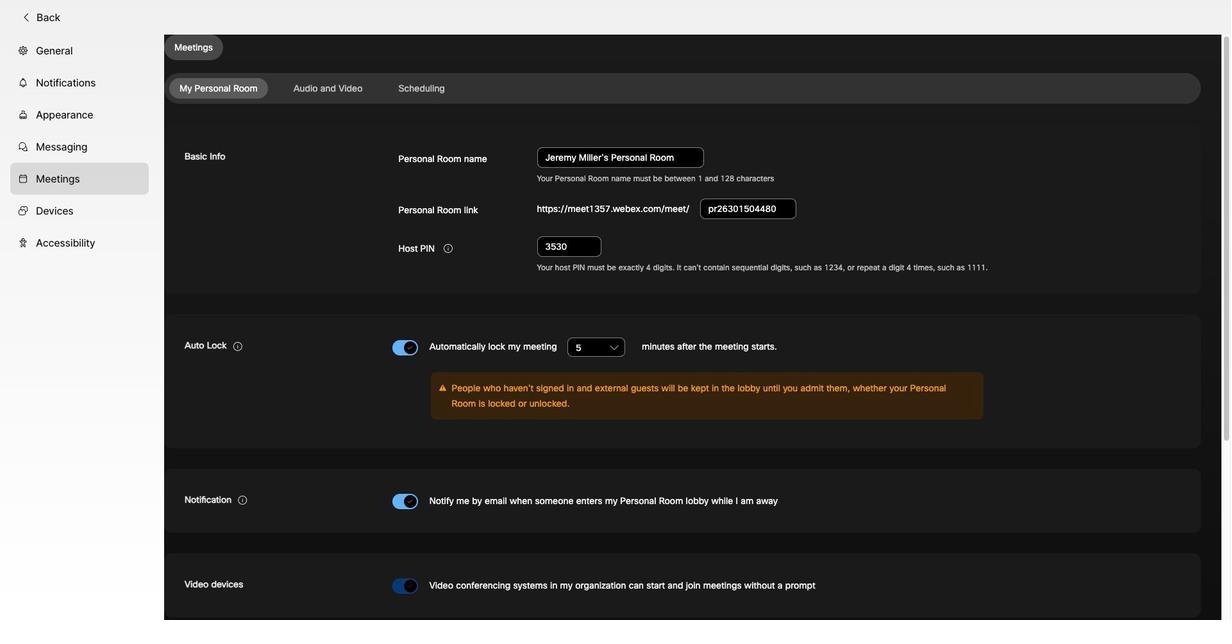 Task type: vqa. For each thing, say whether or not it's contained in the screenshot.
Settings image
no



Task type: locate. For each thing, give the bounding box(es) containing it.
messaging tab
[[10, 131, 149, 163]]

settings navigation
[[0, 34, 164, 621]]



Task type: describe. For each thing, give the bounding box(es) containing it.
meetings tab
[[10, 163, 149, 195]]

devices tab
[[10, 195, 149, 227]]

general tab
[[10, 34, 149, 67]]

appearance tab
[[10, 99, 149, 131]]

notifications tab
[[10, 67, 149, 99]]

accessibility tab
[[10, 227, 149, 259]]



